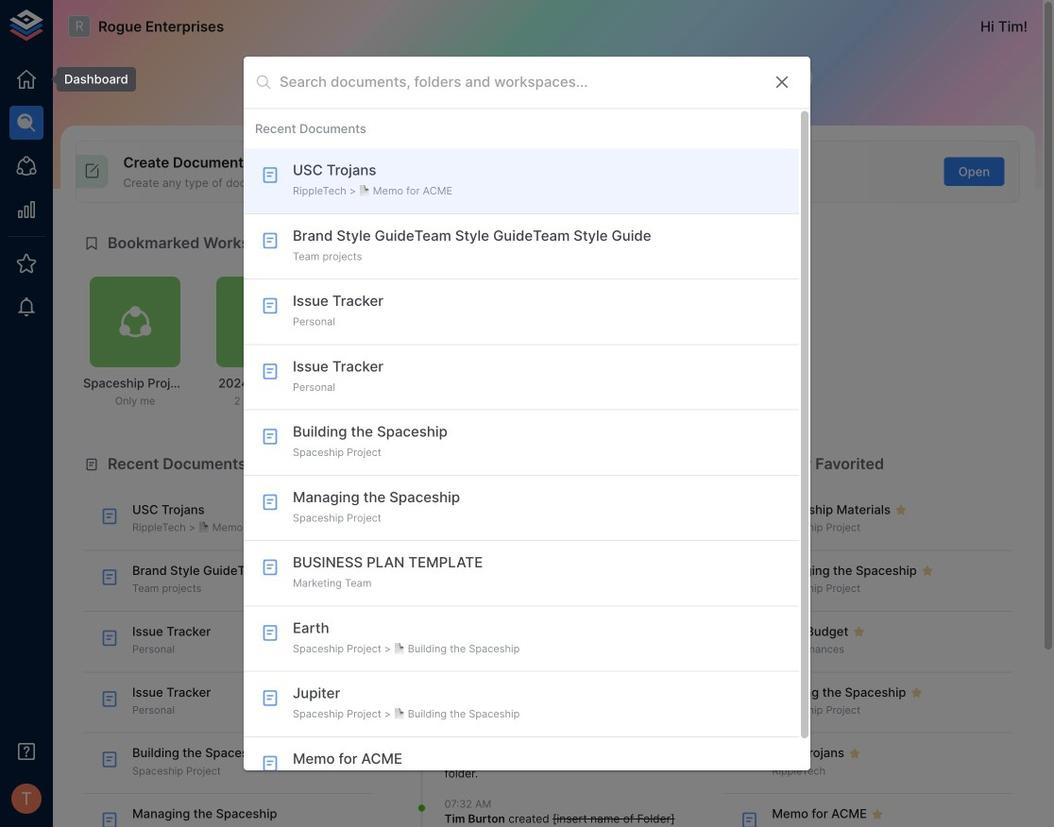 Task type: locate. For each thing, give the bounding box(es) containing it.
dialog
[[244, 57, 811, 803]]

tooltip
[[43, 67, 136, 92]]



Task type: describe. For each thing, give the bounding box(es) containing it.
Search documents, folders and workspaces... text field
[[280, 68, 758, 97]]



Task type: vqa. For each thing, say whether or not it's contained in the screenshot.
REMOVE BOOKMARK icon
no



